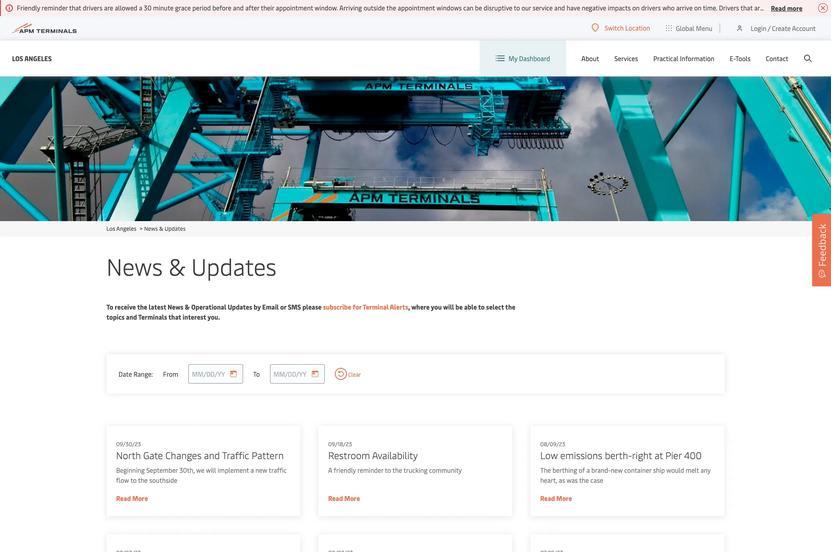 Task type: locate. For each thing, give the bounding box(es) containing it.
about button
[[582, 40, 599, 76]]

read more down as
[[541, 494, 572, 503]]

0 horizontal spatial that
[[69, 3, 81, 12]]

a left 30
[[139, 3, 142, 12]]

to down "availability"
[[385, 466, 391, 475]]

2 vertical spatial &
[[185, 303, 190, 312]]

new
[[256, 466, 267, 475], [611, 466, 623, 475]]

more down as
[[557, 494, 572, 503]]

more for restroom
[[344, 494, 360, 503]]

1 horizontal spatial to
[[253, 370, 260, 379]]

drivers left who
[[641, 3, 661, 12]]

0 vertical spatial be
[[475, 3, 482, 12]]

arrive
[[676, 3, 693, 12], [755, 3, 771, 12]]

after
[[245, 3, 259, 12]]

outside right the arriving
[[364, 3, 385, 12]]

read more button
[[771, 3, 803, 13]]

drivers left are
[[83, 3, 103, 12]]

1 appointment from the left
[[276, 3, 313, 12]]

09/30/23 north gate changes and traffic pattern beginning september 30th, we will implement a new traffic flow to the southside
[[116, 441, 287, 485]]

0 horizontal spatial outside
[[364, 3, 385, 12]]

arrive right who
[[676, 3, 693, 12]]

will right you
[[443, 303, 454, 312]]

and down receive
[[126, 313, 137, 322]]

0 horizontal spatial los angeles link
[[12, 53, 52, 63]]

2 outside from the left
[[773, 3, 794, 12]]

was
[[567, 476, 578, 485]]

range:
[[134, 370, 153, 379]]

2 horizontal spatial a
[[587, 466, 590, 475]]

to inside the , where you will be able to select the topics and terminals that interest you.
[[478, 303, 485, 312]]

be
[[475, 3, 482, 12], [456, 303, 463, 312]]

at
[[655, 449, 663, 462]]

1 horizontal spatial outside
[[773, 3, 794, 12]]

read more for north
[[116, 494, 148, 503]]

friendly
[[334, 466, 356, 475]]

0 vertical spatial &
[[159, 225, 163, 233]]

read more down friendly
[[328, 494, 360, 503]]

1 horizontal spatial that
[[168, 313, 181, 322]]

0 horizontal spatial more
[[132, 494, 148, 503]]

drivers
[[83, 3, 103, 12], [641, 3, 661, 12]]

2 their from the left
[[796, 3, 809, 12]]

2 horizontal spatial more
[[557, 494, 572, 503]]

date
[[119, 370, 132, 379]]

to
[[514, 3, 520, 12], [478, 303, 485, 312], [385, 466, 391, 475], [131, 476, 137, 485]]

new inside 08/09/23 low emissions berth-right at pier 400 the berthing of a brand-new container ship would melt any heart, as was the case
[[611, 466, 623, 475]]

more
[[132, 494, 148, 503], [344, 494, 360, 503], [557, 494, 572, 503]]

0 horizontal spatial their
[[261, 3, 274, 12]]

From text field
[[188, 365, 243, 384]]

read for north gate changes and traffic pattern
[[116, 494, 131, 503]]

beginning
[[116, 466, 145, 475]]

service
[[533, 3, 553, 12]]

my
[[509, 54, 518, 63]]

select
[[486, 303, 504, 312]]

on left time.
[[695, 3, 702, 12]]

or
[[280, 303, 287, 312]]

melt
[[686, 466, 699, 475]]

their
[[261, 3, 274, 12], [796, 3, 809, 12]]

that left are
[[69, 3, 81, 12]]

services
[[615, 54, 638, 63]]

1 horizontal spatial reminder
[[358, 466, 384, 475]]

0 horizontal spatial arrive
[[676, 3, 693, 12]]

global
[[676, 24, 695, 32]]

0 horizontal spatial drivers
[[83, 3, 103, 12]]

as
[[559, 476, 565, 485]]

0 vertical spatial reminder
[[42, 3, 68, 12]]

please
[[303, 303, 322, 312]]

1 read more from the left
[[116, 494, 148, 503]]

1 vertical spatial angeles
[[116, 225, 136, 233]]

a inside 08/09/23 low emissions berth-right at pier 400 the berthing of a brand-new container ship would melt any heart, as was the case
[[587, 466, 590, 475]]

arrive up login
[[755, 3, 771, 12]]

1 horizontal spatial be
[[475, 3, 482, 12]]

1 horizontal spatial angeles
[[116, 225, 136, 233]]

case
[[591, 476, 604, 485]]

and up 'we'
[[204, 449, 220, 462]]

drivers
[[719, 3, 740, 12]]

impacts
[[608, 3, 631, 12]]

for
[[353, 303, 362, 312]]

0 horizontal spatial appointment
[[276, 3, 313, 12]]

0 horizontal spatial be
[[456, 303, 463, 312]]

practical information
[[654, 54, 715, 63]]

3 more from the left
[[557, 494, 572, 503]]

email
[[262, 303, 279, 312]]

2 vertical spatial news
[[168, 303, 183, 312]]

that
[[69, 3, 81, 12], [741, 3, 753, 12], [168, 313, 181, 322]]

news right ">"
[[144, 225, 158, 233]]

be right can
[[475, 3, 482, 12]]

news down ">"
[[106, 250, 163, 282]]

1 horizontal spatial will
[[443, 303, 454, 312]]

flow
[[116, 476, 129, 485]]

1 vertical spatial updates
[[191, 250, 277, 282]]

date range:
[[119, 370, 153, 379]]

the inside 08/09/23 low emissions berth-right at pier 400 the berthing of a brand-new container ship would melt any heart, as was the case
[[579, 476, 589, 485]]

and
[[233, 3, 244, 12], [555, 3, 565, 12], [126, 313, 137, 322], [204, 449, 220, 462]]

/
[[768, 24, 771, 32]]

a
[[139, 3, 142, 12], [251, 466, 254, 475], [587, 466, 590, 475]]

0 vertical spatial will
[[443, 303, 454, 312]]

reminder
[[42, 3, 68, 12], [358, 466, 384, 475]]

a right of
[[587, 466, 590, 475]]

feedback
[[816, 224, 829, 267]]

0 vertical spatial angeles
[[24, 54, 52, 63]]

that right "drivers" at the right of page
[[741, 3, 753, 12]]

tools
[[736, 54, 751, 63]]

can
[[464, 3, 474, 12]]

2 read more from the left
[[328, 494, 360, 503]]

1 vertical spatial to
[[253, 370, 260, 379]]

1 more from the left
[[132, 494, 148, 503]]

1 horizontal spatial drivers
[[641, 3, 661, 12]]

read more for low
[[541, 494, 572, 503]]

read more
[[116, 494, 148, 503], [328, 494, 360, 503], [541, 494, 572, 503]]

2 more from the left
[[344, 494, 360, 503]]

to right able
[[478, 303, 485, 312]]

will inside the , where you will be able to select the topics and terminals that interest you.
[[443, 303, 454, 312]]

trucking
[[404, 466, 428, 475]]

1 horizontal spatial arrive
[[755, 3, 771, 12]]

the inside the , where you will be able to select the topics and terminals that interest you.
[[505, 303, 516, 312]]

their right after
[[261, 3, 274, 12]]

1 vertical spatial be
[[456, 303, 463, 312]]

1 horizontal spatial new
[[611, 466, 623, 475]]

0 horizontal spatial read more
[[116, 494, 148, 503]]

appoint
[[811, 3, 831, 12]]

location
[[626, 23, 650, 32]]

1 horizontal spatial los
[[106, 225, 115, 233]]

read down flow
[[116, 494, 131, 503]]

read for low emissions berth-right at pier 400
[[541, 494, 555, 503]]

0 horizontal spatial new
[[256, 466, 267, 475]]

0 vertical spatial los
[[12, 54, 23, 63]]

news & updates
[[106, 250, 277, 282]]

to
[[106, 303, 113, 312], [253, 370, 260, 379]]

will right 'we'
[[206, 466, 216, 475]]

0 vertical spatial updates
[[165, 225, 186, 233]]

1 horizontal spatial on
[[695, 3, 702, 12]]

read left more
[[771, 3, 786, 12]]

read down heart,
[[541, 494, 555, 503]]

3 read more from the left
[[541, 494, 572, 503]]

0 vertical spatial to
[[106, 303, 113, 312]]

08/09/23 low emissions berth-right at pier 400 the berthing of a brand-new container ship would melt any heart, as was the case
[[541, 441, 711, 485]]

pattern
[[252, 449, 284, 462]]

0 horizontal spatial on
[[633, 3, 640, 12]]

our
[[522, 3, 531, 12]]

appointment left the window.
[[276, 3, 313, 12]]

to down beginning
[[131, 476, 137, 485]]

to inside 09/30/23 north gate changes and traffic pattern beginning september 30th, we will implement a new traffic flow to the southside
[[131, 476, 137, 485]]

09/18/23
[[328, 441, 352, 449]]

on right impacts
[[633, 3, 640, 12]]

1 vertical spatial reminder
[[358, 466, 384, 475]]

0 horizontal spatial los
[[12, 54, 23, 63]]

that left the interest
[[168, 313, 181, 322]]

1 horizontal spatial a
[[251, 466, 254, 475]]

news right the latest in the bottom of the page
[[168, 303, 183, 312]]

will inside 09/30/23 north gate changes and traffic pattern beginning september 30th, we will implement a new traffic flow to the southside
[[206, 466, 216, 475]]

switch
[[605, 23, 624, 32]]

about
[[582, 54, 599, 63]]

their left appoint
[[796, 3, 809, 12]]

a right implement
[[251, 466, 254, 475]]

new down berth-
[[611, 466, 623, 475]]

sms
[[288, 303, 301, 312]]

you.
[[208, 313, 220, 322]]

switch location button
[[592, 23, 650, 32]]

0 horizontal spatial will
[[206, 466, 216, 475]]

to left 'our'
[[514, 3, 520, 12]]

have
[[567, 3, 580, 12]]

be left able
[[456, 303, 463, 312]]

the inside 09/18/23 restroom availability a friendly reminder to the trucking community
[[393, 466, 402, 475]]

0 vertical spatial news
[[144, 225, 158, 233]]

read down a
[[328, 494, 343, 503]]

new inside 09/30/23 north gate changes and traffic pattern beginning september 30th, we will implement a new traffic flow to the southside
[[256, 466, 267, 475]]

disruptive
[[484, 3, 513, 12]]

0 horizontal spatial reminder
[[42, 3, 68, 12]]

1 horizontal spatial more
[[344, 494, 360, 503]]

1 horizontal spatial appointment
[[398, 3, 435, 12]]

new down the pattern
[[256, 466, 267, 475]]

1 vertical spatial los angeles link
[[106, 225, 136, 233]]

september
[[146, 466, 178, 475]]

changes
[[165, 449, 202, 462]]

window.
[[315, 3, 338, 12]]

0 vertical spatial los angeles link
[[12, 53, 52, 63]]

09/18/23 restroom availability a friendly reminder to the trucking community
[[328, 441, 462, 475]]

subscribe for terminal alerts link
[[323, 303, 408, 312]]

1 horizontal spatial read more
[[328, 494, 360, 503]]

by
[[254, 303, 261, 312]]

before
[[213, 3, 231, 12]]

appointment left the windows
[[398, 3, 435, 12]]

north
[[116, 449, 141, 462]]

read more down flow
[[116, 494, 148, 503]]

subscribe
[[323, 303, 351, 312]]

1 new from the left
[[256, 466, 267, 475]]

1 vertical spatial will
[[206, 466, 216, 475]]

more down beginning
[[132, 494, 148, 503]]

2 arrive from the left
[[755, 3, 771, 12]]

practical
[[654, 54, 679, 63]]

contact
[[766, 54, 789, 63]]

outside up login / create account on the right of the page
[[773, 3, 794, 12]]

1 horizontal spatial los angeles link
[[106, 225, 136, 233]]

0 horizontal spatial to
[[106, 303, 113, 312]]

1 vertical spatial los
[[106, 225, 115, 233]]

and inside 09/30/23 north gate changes and traffic pattern beginning september 30th, we will implement a new traffic flow to the southside
[[204, 449, 220, 462]]

read inside button
[[771, 3, 786, 12]]

more down friendly
[[344, 494, 360, 503]]

interest
[[183, 313, 206, 322]]

outside
[[364, 3, 385, 12], [773, 3, 794, 12]]

updates
[[165, 225, 186, 233], [191, 250, 277, 282], [228, 303, 252, 312]]

0 horizontal spatial angeles
[[24, 54, 52, 63]]

1 horizontal spatial their
[[796, 3, 809, 12]]

2 new from the left
[[611, 466, 623, 475]]

2 horizontal spatial read more
[[541, 494, 572, 503]]



Task type: describe. For each thing, give the bounding box(es) containing it.
1 arrive from the left
[[676, 3, 693, 12]]

1 on from the left
[[633, 3, 640, 12]]

>
[[140, 225, 143, 233]]

terminal
[[363, 303, 389, 312]]

08/09/23
[[541, 441, 566, 449]]

1 their from the left
[[261, 3, 274, 12]]

we
[[196, 466, 205, 475]]

To text field
[[270, 365, 325, 384]]

09/30/23
[[116, 441, 141, 449]]

would
[[667, 466, 684, 475]]

traffic
[[269, 466, 287, 475]]

2 vertical spatial updates
[[228, 303, 252, 312]]

e-tools
[[730, 54, 751, 63]]

login
[[751, 24, 767, 32]]

and inside the , where you will be able to select the topics and terminals that interest you.
[[126, 313, 137, 322]]

e-tools button
[[730, 40, 751, 76]]

community
[[429, 466, 462, 475]]

login / create account
[[751, 24, 816, 32]]

and left after
[[233, 3, 244, 12]]

allowed
[[115, 3, 137, 12]]

angeles for los angeles > news & updates
[[116, 225, 136, 233]]

400
[[684, 449, 702, 462]]

to receive the latest news & operational updates by email or sms please subscribe for terminal alerts
[[106, 303, 408, 312]]

contact button
[[766, 40, 789, 76]]

clear button
[[335, 368, 361, 380]]

grace
[[175, 3, 191, 12]]

angeles for los angeles
[[24, 54, 52, 63]]

services button
[[615, 40, 638, 76]]

global menu button
[[658, 16, 721, 40]]

2 horizontal spatial that
[[741, 3, 753, 12]]

the
[[541, 466, 551, 475]]

article listing 2 image
[[0, 76, 831, 221]]

clear
[[347, 371, 361, 379]]

los for los angeles > news & updates
[[106, 225, 115, 233]]

a inside 09/30/23 north gate changes and traffic pattern beginning september 30th, we will implement a new traffic flow to the southside
[[251, 466, 254, 475]]

to inside 09/18/23 restroom availability a friendly reminder to the trucking community
[[385, 466, 391, 475]]

2 on from the left
[[695, 3, 702, 12]]

and left have
[[555, 3, 565, 12]]

los for los angeles
[[12, 54, 23, 63]]

minute
[[153, 3, 174, 12]]

1 vertical spatial news
[[106, 250, 163, 282]]

berthing
[[553, 466, 577, 475]]

, where you will be able to select the topics and terminals that interest you.
[[106, 303, 516, 322]]

1 vertical spatial &
[[169, 250, 186, 282]]

friendly
[[17, 3, 40, 12]]

more for low
[[557, 494, 572, 503]]

able
[[464, 303, 477, 312]]

30th,
[[179, 466, 195, 475]]

global menu
[[676, 24, 713, 32]]

more for north
[[132, 494, 148, 503]]

my dashboard
[[509, 54, 550, 63]]

0 horizontal spatial a
[[139, 3, 142, 12]]

any
[[701, 466, 711, 475]]

my dashboard button
[[496, 40, 550, 76]]

who
[[663, 3, 675, 12]]

that inside the , where you will be able to select the topics and terminals that interest you.
[[168, 313, 181, 322]]

read more for restroom
[[328, 494, 360, 503]]

2 drivers from the left
[[641, 3, 661, 12]]

the inside 09/30/23 north gate changes and traffic pattern beginning september 30th, we will implement a new traffic flow to the southside
[[138, 476, 148, 485]]

you
[[431, 303, 442, 312]]

menu
[[696, 24, 713, 32]]

negative
[[582, 3, 607, 12]]

low
[[541, 449, 558, 462]]

latest
[[149, 303, 166, 312]]

dashboard
[[519, 54, 550, 63]]

restroom
[[328, 449, 370, 462]]

e-
[[730, 54, 736, 63]]

close alert image
[[819, 3, 828, 13]]

gate
[[143, 449, 163, 462]]

topics
[[106, 313, 125, 322]]

to for to
[[253, 370, 260, 379]]

southside
[[149, 476, 177, 485]]

heart,
[[541, 476, 557, 485]]

availability
[[372, 449, 418, 462]]

ship
[[653, 466, 665, 475]]

,
[[408, 303, 410, 312]]

be inside the , where you will be able to select the topics and terminals that interest you.
[[456, 303, 463, 312]]

2 appointment from the left
[[398, 3, 435, 12]]

login / create account link
[[736, 16, 816, 40]]

right
[[632, 449, 652, 462]]

operational
[[191, 303, 226, 312]]

create
[[772, 24, 791, 32]]

to for to receive the latest news & operational updates by email or sms please subscribe for terminal alerts
[[106, 303, 113, 312]]

1 drivers from the left
[[83, 3, 103, 12]]

los angeles
[[12, 54, 52, 63]]

practical information button
[[654, 40, 715, 76]]

switch location
[[605, 23, 650, 32]]

arriving
[[340, 3, 362, 12]]

account
[[792, 24, 816, 32]]

reminder inside 09/18/23 restroom availability a friendly reminder to the trucking community
[[358, 466, 384, 475]]

read for restroom availability
[[328, 494, 343, 503]]

1 outside from the left
[[364, 3, 385, 12]]

brand-
[[592, 466, 611, 475]]

are
[[104, 3, 113, 12]]

a
[[328, 466, 332, 475]]

windows
[[437, 3, 462, 12]]

time.
[[703, 3, 718, 12]]

of
[[579, 466, 585, 475]]

pier
[[666, 449, 682, 462]]



Task type: vqa. For each thing, say whether or not it's contained in the screenshot.
topmost will
yes



